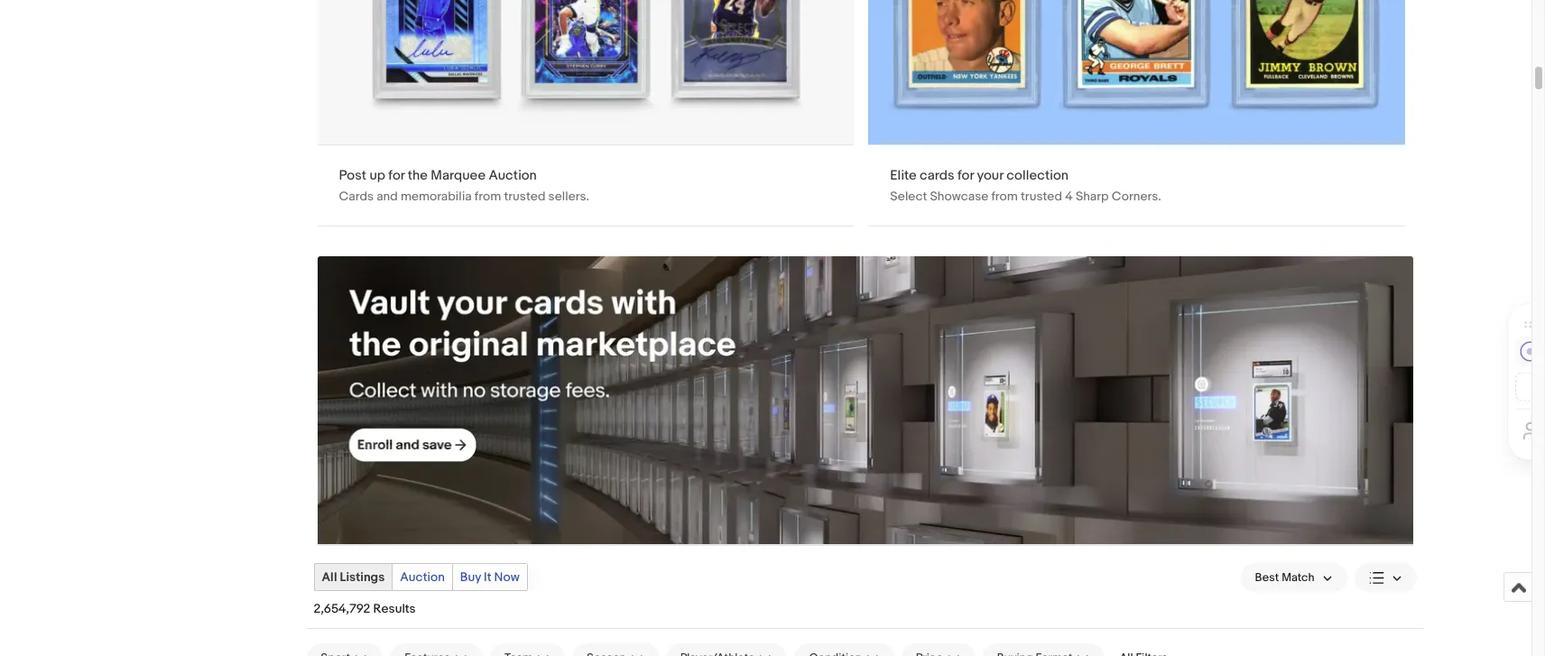 Task type: describe. For each thing, give the bounding box(es) containing it.
it
[[484, 570, 491, 585]]

2,654,792
[[314, 601, 370, 617]]

best
[[1255, 571, 1279, 585]]

corners.
[[1112, 189, 1161, 204]]

view: list view image
[[1369, 569, 1402, 587]]

from inside elite cards for your collection select showcase from trusted 4 sharp corners.
[[991, 189, 1018, 204]]

up
[[369, 167, 385, 184]]

2,654,792 results
[[314, 601, 416, 617]]

buy
[[460, 570, 481, 585]]

cards
[[339, 189, 374, 204]]

elite cards for your collection select showcase from trusted 4 sharp corners.
[[890, 167, 1161, 204]]

results
[[373, 601, 416, 617]]

your
[[977, 167, 1003, 184]]

listings
[[340, 570, 385, 585]]

best match button
[[1241, 564, 1347, 592]]

4
[[1065, 189, 1073, 204]]

buy it now link
[[453, 564, 527, 591]]

all
[[322, 570, 337, 585]]



Task type: locate. For each thing, give the bounding box(es) containing it.
collection
[[1006, 167, 1069, 184]]

select
[[890, 189, 927, 204]]

from down your
[[991, 189, 1018, 204]]

0 horizontal spatial trusted
[[504, 189, 546, 204]]

auction right marquee
[[489, 167, 537, 184]]

None text field
[[317, 0, 854, 226], [869, 0, 1405, 226], [317, 0, 854, 226], [869, 0, 1405, 226]]

ebay vault image
[[317, 256, 1413, 545]]

trusted left sellers.
[[504, 189, 546, 204]]

match
[[1282, 571, 1314, 585]]

0 vertical spatial auction
[[489, 167, 537, 184]]

1 from from the left
[[475, 189, 501, 204]]

cards
[[920, 167, 955, 184]]

0 horizontal spatial auction
[[400, 570, 445, 585]]

from inside post up for the marquee auction cards and memorabilia from trusted sellers.
[[475, 189, 501, 204]]

the
[[408, 167, 428, 184]]

elite
[[890, 167, 917, 184]]

auction up results
[[400, 570, 445, 585]]

0 horizontal spatial from
[[475, 189, 501, 204]]

trusted down collection
[[1021, 189, 1062, 204]]

sellers.
[[548, 189, 589, 204]]

buy it now
[[460, 570, 520, 585]]

all listings link
[[315, 564, 392, 591]]

1 vertical spatial auction
[[400, 570, 445, 585]]

2 trusted from the left
[[1021, 189, 1062, 204]]

1 for from the left
[[388, 167, 405, 184]]

1 horizontal spatial from
[[991, 189, 1018, 204]]

all listings
[[322, 570, 385, 585]]

for inside elite cards for your collection select showcase from trusted 4 sharp corners.
[[958, 167, 974, 184]]

for for up
[[388, 167, 405, 184]]

showcase
[[930, 189, 989, 204]]

trusted inside elite cards for your collection select showcase from trusted 4 sharp corners.
[[1021, 189, 1062, 204]]

sharp
[[1076, 189, 1109, 204]]

auction inside post up for the marquee auction cards and memorabilia from trusted sellers.
[[489, 167, 537, 184]]

for right up
[[388, 167, 405, 184]]

now
[[494, 570, 520, 585]]

1 horizontal spatial auction
[[489, 167, 537, 184]]

post up for the marquee auction cards and memorabilia from trusted sellers.
[[339, 167, 589, 204]]

2 from from the left
[[991, 189, 1018, 204]]

trusted
[[504, 189, 546, 204], [1021, 189, 1062, 204]]

0 horizontal spatial for
[[388, 167, 405, 184]]

1 horizontal spatial for
[[958, 167, 974, 184]]

marquee
[[431, 167, 486, 184]]

for for cards
[[958, 167, 974, 184]]

trusted inside post up for the marquee auction cards and memorabilia from trusted sellers.
[[504, 189, 546, 204]]

1 horizontal spatial trusted
[[1021, 189, 1062, 204]]

memorabilia
[[401, 189, 472, 204]]

for
[[388, 167, 405, 184], [958, 167, 974, 184]]

auction
[[489, 167, 537, 184], [400, 570, 445, 585]]

2 for from the left
[[958, 167, 974, 184]]

from down marquee
[[475, 189, 501, 204]]

and
[[377, 189, 398, 204]]

None text field
[[317, 256, 1413, 546]]

auction link
[[393, 564, 452, 591]]

for inside post up for the marquee auction cards and memorabilia from trusted sellers.
[[388, 167, 405, 184]]

post
[[339, 167, 366, 184]]

for up 'showcase'
[[958, 167, 974, 184]]

best match
[[1255, 571, 1314, 585]]

1 trusted from the left
[[504, 189, 546, 204]]

from
[[475, 189, 501, 204], [991, 189, 1018, 204]]



Task type: vqa. For each thing, say whether or not it's contained in the screenshot.
for to the left
yes



